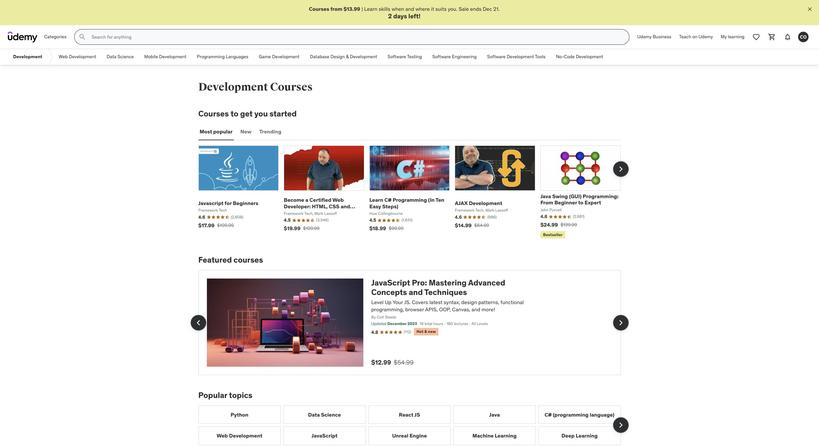 Task type: describe. For each thing, give the bounding box(es) containing it.
canvas,
[[452, 306, 470, 313]]

days
[[393, 12, 407, 20]]

& inside 'database design & development' link
[[346, 54, 349, 60]]

ten
[[436, 197, 445, 203]]

popular
[[213, 128, 233, 135]]

c# inside learn c# programming (in ten easy steps)
[[385, 197, 392, 203]]

21.
[[494, 6, 500, 12]]

0 vertical spatial to
[[231, 109, 238, 119]]

carousel element for popular topics
[[198, 406, 629, 445]]

carousel element containing java swing (gui) programming: from beginner to expert
[[198, 146, 629, 240]]

game
[[259, 54, 271, 60]]

software for software engineering
[[433, 54, 451, 60]]

latest
[[430, 299, 443, 305]]

close image
[[807, 6, 814, 12]]

syntax,
[[444, 299, 460, 305]]

my learning
[[721, 34, 745, 40]]

unreal
[[392, 432, 409, 439]]

database design & development
[[310, 54, 377, 60]]

(gui)
[[569, 193, 582, 200]]

oop,
[[439, 306, 451, 313]]

swing
[[552, 193, 568, 200]]

suits
[[436, 6, 447, 12]]

teach on udemy
[[679, 34, 713, 40]]

sale
[[459, 6, 469, 12]]

python
[[231, 411, 249, 418]]

popular topics
[[198, 390, 253, 400]]

1 vertical spatial c#
[[545, 411, 552, 418]]

$13.99
[[344, 6, 360, 12]]

pro:
[[412, 278, 427, 288]]

0 vertical spatial science
[[118, 54, 134, 60]]

Search for anything text field
[[90, 31, 622, 43]]

steele
[[385, 315, 396, 319]]

deep
[[562, 432, 575, 439]]

functional
[[501, 299, 524, 305]]

on
[[693, 34, 698, 40]]

database design & development link
[[305, 49, 383, 65]]

level
[[371, 299, 384, 305]]

mobile development
[[144, 54, 186, 60]]

up
[[385, 299, 392, 305]]

javascript for beginners link
[[198, 200, 258, 206]]

featured courses
[[198, 255, 263, 265]]

javascript inside become a certified web developer: html, css and javascript
[[284, 209, 310, 216]]

mobile
[[144, 54, 158, 60]]

languages
[[226, 54, 248, 60]]

data science link for mobile development link
[[101, 49, 139, 65]]

by
[[371, 315, 376, 319]]

get
[[240, 109, 253, 119]]

1 next image from the top
[[616, 164, 626, 174]]

developer:
[[284, 203, 311, 210]]

0 vertical spatial programming
[[197, 54, 225, 60]]

design
[[462, 299, 477, 305]]

$12.99 $54.99
[[371, 359, 414, 366]]

machine learning link
[[454, 427, 536, 445]]

|
[[362, 6, 363, 12]]

total
[[425, 321, 433, 326]]

software for software testing
[[388, 54, 406, 60]]

1 vertical spatial data
[[308, 411, 320, 418]]

2
[[388, 12, 392, 20]]

javascript
[[198, 200, 224, 206]]

all levels
[[472, 321, 488, 326]]

steps)
[[382, 203, 399, 210]]

javascript link
[[283, 427, 366, 445]]

programming,
[[371, 306, 404, 313]]

0 vertical spatial web
[[59, 54, 68, 60]]

apis,
[[425, 306, 438, 313]]

left!
[[409, 12, 421, 20]]

beginners
[[233, 200, 258, 206]]

machine
[[473, 432, 494, 439]]

javascript for javascript
[[312, 432, 338, 439]]

udemy business link
[[634, 29, 676, 45]]

all
[[472, 321, 476, 326]]

code
[[564, 54, 575, 60]]

colt
[[377, 315, 384, 319]]

html,
[[312, 203, 328, 210]]

java swing (gui) programming: from beginner to expert
[[541, 193, 619, 206]]

1 udemy from the left
[[638, 34, 652, 40]]

javascript for javascript pro: mastering advanced concepts and techniques level up your js.  covers latest syntax, design patterns, functional programming, browser apis, oop, canvas, and more! by colt steele
[[371, 278, 410, 288]]

most popular button
[[198, 124, 234, 140]]

from
[[331, 6, 342, 12]]

my
[[721, 34, 727, 40]]

(112)
[[404, 329, 411, 334]]

shopping cart with 0 items image
[[768, 33, 776, 41]]

previous image
[[193, 318, 204, 328]]

arrow pointing to subcategory menu links image
[[48, 49, 53, 65]]

web development link for mobile development link
[[53, 49, 101, 65]]

your
[[393, 299, 403, 305]]

0 horizontal spatial data
[[107, 54, 116, 60]]

categories
[[44, 34, 67, 40]]

development down submit search image
[[69, 54, 96, 60]]

software testing link
[[383, 49, 427, 65]]

javascript for beginners
[[198, 200, 258, 206]]

language)
[[590, 411, 615, 418]]

2 udemy from the left
[[699, 34, 713, 40]]

co link
[[796, 29, 812, 45]]

development left tools
[[507, 54, 534, 60]]

react js
[[399, 411, 420, 418]]

programming:
[[583, 193, 619, 200]]

hot
[[417, 329, 424, 334]]

learn inside the courses from $13.99 | learn skills when and where it suits you. sale ends dec 21. 2 days left!
[[364, 6, 378, 12]]

easy
[[370, 203, 381, 210]]

learn c# programming (in ten easy steps)
[[370, 197, 445, 210]]

19 total hours
[[420, 321, 443, 326]]

180 lectures
[[447, 321, 468, 326]]

courses
[[234, 255, 263, 265]]



Task type: vqa. For each thing, say whether or not it's contained in the screenshot.
Learn inside the courses from $13.99 | learn skills when and where it suits you. sale ends dec 21. 2 days left!
yes



Task type: locate. For each thing, give the bounding box(es) containing it.
from
[[541, 199, 553, 206]]

development right ajax
[[469, 200, 502, 206]]

2 horizontal spatial javascript
[[371, 278, 410, 288]]

1 horizontal spatial web development link
[[198, 427, 281, 445]]

to left expert
[[578, 199, 584, 206]]

science inside carousel element
[[321, 411, 341, 418]]

1 vertical spatial science
[[321, 411, 341, 418]]

development right "mobile"
[[159, 54, 186, 60]]

0 vertical spatial &
[[346, 54, 349, 60]]

programming inside learn c# programming (in ten easy steps)
[[393, 197, 427, 203]]

2 software from the left
[[433, 54, 451, 60]]

learning right deep
[[576, 432, 598, 439]]

next image
[[616, 164, 626, 174], [616, 318, 626, 328]]

0 vertical spatial javascript
[[284, 209, 310, 216]]

css
[[329, 203, 340, 210]]

ends
[[470, 6, 482, 12]]

learning for machine learning
[[495, 432, 517, 439]]

and down design
[[472, 306, 480, 313]]

1 vertical spatial learn
[[370, 197, 383, 203]]

0 vertical spatial data science link
[[101, 49, 139, 65]]

courses for courses from $13.99 | learn skills when and where it suits you. sale ends dec 21. 2 days left!
[[309, 6, 329, 12]]

0 horizontal spatial java
[[489, 411, 500, 418]]

0 vertical spatial java
[[541, 193, 551, 200]]

web development link for javascript link at the bottom left of page
[[198, 427, 281, 445]]

carousel element containing python
[[198, 406, 629, 445]]

popular
[[198, 390, 227, 400]]

1 horizontal spatial data science
[[308, 411, 341, 418]]

become a certified web developer: html, css and javascript
[[284, 197, 350, 216]]

web development down the python link
[[217, 432, 263, 439]]

software development tools link
[[482, 49, 551, 65]]

1 horizontal spatial data science link
[[283, 406, 366, 424]]

0 horizontal spatial udemy
[[638, 34, 652, 40]]

1 vertical spatial next image
[[616, 318, 626, 328]]

learning
[[728, 34, 745, 40]]

new
[[428, 329, 436, 334]]

2023
[[408, 321, 417, 326]]

1 horizontal spatial udemy
[[699, 34, 713, 40]]

learn
[[364, 6, 378, 12], [370, 197, 383, 203]]

java inside java link
[[489, 411, 500, 418]]

dec
[[483, 6, 492, 12]]

0 vertical spatial learn
[[364, 6, 378, 12]]

web inside become a certified web developer: html, css and javascript
[[333, 197, 344, 203]]

0 horizontal spatial web development link
[[53, 49, 101, 65]]

notifications image
[[784, 33, 792, 41]]

js
[[415, 411, 420, 418]]

carousel element
[[198, 146, 629, 240], [191, 270, 629, 375], [198, 406, 629, 445]]

topics
[[229, 390, 253, 400]]

submit search image
[[79, 33, 86, 41]]

udemy business
[[638, 34, 672, 40]]

teach on udemy link
[[676, 29, 717, 45]]

0 vertical spatial data
[[107, 54, 116, 60]]

udemy right on
[[699, 34, 713, 40]]

2 learning from the left
[[576, 432, 598, 439]]

2 vertical spatial javascript
[[312, 432, 338, 439]]

0 horizontal spatial &
[[346, 54, 349, 60]]

to left get
[[231, 109, 238, 119]]

software left testing
[[388, 54, 406, 60]]

my learning link
[[717, 29, 749, 45]]

web down the python link
[[217, 432, 228, 439]]

js.
[[404, 299, 411, 305]]

1 software from the left
[[388, 54, 406, 60]]

1 horizontal spatial &
[[425, 329, 427, 334]]

development down the python link
[[229, 432, 263, 439]]

0 horizontal spatial science
[[118, 54, 134, 60]]

1 horizontal spatial web
[[217, 432, 228, 439]]

java up machine learning
[[489, 411, 500, 418]]

hot & new
[[417, 329, 436, 334]]

4.8
[[371, 329, 378, 335]]

you.
[[448, 6, 458, 12]]

data science left "mobile"
[[107, 54, 134, 60]]

development courses
[[198, 80, 313, 94]]

development right code
[[576, 54, 603, 60]]

testing
[[407, 54, 422, 60]]

1 horizontal spatial programming
[[393, 197, 427, 203]]

learning for deep learning
[[576, 432, 598, 439]]

& right hot
[[425, 329, 427, 334]]

1 horizontal spatial software
[[433, 54, 451, 60]]

development right game
[[272, 54, 300, 60]]

engineering
[[452, 54, 477, 60]]

science left "mobile"
[[118, 54, 134, 60]]

lectures
[[454, 321, 468, 326]]

science up javascript link at the bottom left of page
[[321, 411, 341, 418]]

and inside the courses from $13.99 | learn skills when and where it suits you. sale ends dec 21. 2 days left!
[[406, 6, 414, 12]]

java for java
[[489, 411, 500, 418]]

programming left (in
[[393, 197, 427, 203]]

advanced
[[468, 278, 505, 288]]

carousel element containing javascript pro: mastering advanced concepts and techniques
[[191, 270, 629, 375]]

wishlist image
[[753, 33, 761, 41]]

learning
[[495, 432, 517, 439], [576, 432, 598, 439]]

software for software development tools
[[487, 54, 506, 60]]

0 horizontal spatial programming
[[197, 54, 225, 60]]

for
[[225, 200, 232, 206]]

no-
[[556, 54, 564, 60]]

(in
[[428, 197, 435, 203]]

categories button
[[40, 29, 70, 45]]

1 vertical spatial data science link
[[283, 406, 366, 424]]

0 vertical spatial web development
[[59, 54, 96, 60]]

react
[[399, 411, 414, 418]]

and up left!
[[406, 6, 414, 12]]

software engineering link
[[427, 49, 482, 65]]

1 horizontal spatial web development
[[217, 432, 263, 439]]

0 vertical spatial c#
[[385, 197, 392, 203]]

programming languages
[[197, 54, 248, 60]]

covers
[[412, 299, 428, 305]]

to inside java swing (gui) programming: from beginner to expert
[[578, 199, 584, 206]]

3 software from the left
[[487, 54, 506, 60]]

carousel element for featured courses
[[191, 270, 629, 375]]

programming languages link
[[192, 49, 254, 65]]

and right css
[[341, 203, 350, 210]]

patterns,
[[478, 299, 499, 305]]

1 horizontal spatial c#
[[545, 411, 552, 418]]

2 horizontal spatial software
[[487, 54, 506, 60]]

0 horizontal spatial javascript
[[284, 209, 310, 216]]

web development link down the python link
[[198, 427, 281, 445]]

1 horizontal spatial java
[[541, 193, 551, 200]]

database
[[310, 54, 330, 60]]

learn inside learn c# programming (in ten easy steps)
[[370, 197, 383, 203]]

java for java swing (gui) programming: from beginner to expert
[[541, 193, 551, 200]]

learn c# programming (in ten easy steps) link
[[370, 197, 445, 210]]

software right engineering
[[487, 54, 506, 60]]

tools
[[535, 54, 546, 60]]

javascript pro: mastering advanced concepts and techniques level up your js.  covers latest syntax, design patterns, functional programming, browser apis, oop, canvas, and more! by colt steele
[[371, 278, 524, 319]]

data science link left "mobile"
[[101, 49, 139, 65]]

web right certified
[[333, 197, 344, 203]]

web development link down submit search image
[[53, 49, 101, 65]]

development down udemy image
[[13, 54, 42, 60]]

web development
[[59, 54, 96, 60], [217, 432, 263, 439]]

1 horizontal spatial learning
[[576, 432, 598, 439]]

java link
[[454, 406, 536, 424]]

0 horizontal spatial c#
[[385, 197, 392, 203]]

180
[[447, 321, 453, 326]]

web development down submit search image
[[59, 54, 96, 60]]

courses for courses to get you started
[[198, 109, 229, 119]]

1 learning from the left
[[495, 432, 517, 439]]

0 horizontal spatial web development
[[59, 54, 96, 60]]

0 horizontal spatial data science
[[107, 54, 134, 60]]

1 horizontal spatial data
[[308, 411, 320, 418]]

development up get
[[198, 80, 268, 94]]

2 horizontal spatial web
[[333, 197, 344, 203]]

development
[[13, 54, 42, 60], [69, 54, 96, 60], [159, 54, 186, 60], [272, 54, 300, 60], [350, 54, 377, 60], [507, 54, 534, 60], [576, 54, 603, 60], [198, 80, 268, 94], [469, 200, 502, 206], [229, 432, 263, 439]]

software testing
[[388, 54, 422, 60]]

java inside java swing (gui) programming: from beginner to expert
[[541, 193, 551, 200]]

beginner
[[555, 199, 577, 206]]

0 horizontal spatial web
[[59, 54, 68, 60]]

0 horizontal spatial learning
[[495, 432, 517, 439]]

courses up started
[[270, 80, 313, 94]]

udemy image
[[8, 31, 38, 43]]

1 vertical spatial web
[[333, 197, 344, 203]]

0 vertical spatial carousel element
[[198, 146, 629, 240]]

programming
[[197, 54, 225, 60], [393, 197, 427, 203]]

19
[[420, 321, 424, 326]]

1 vertical spatial web development
[[217, 432, 263, 439]]

1 horizontal spatial science
[[321, 411, 341, 418]]

1 vertical spatial programming
[[393, 197, 427, 203]]

expert
[[585, 199, 601, 206]]

programming left languages
[[197, 54, 225, 60]]

software left engineering
[[433, 54, 451, 60]]

data science link for javascript link at the bottom left of page
[[283, 406, 366, 424]]

concepts
[[371, 287, 407, 297]]

0 horizontal spatial to
[[231, 109, 238, 119]]

(programming
[[553, 411, 589, 418]]

you
[[254, 109, 268, 119]]

0 vertical spatial courses
[[309, 6, 329, 12]]

1 vertical spatial javascript
[[371, 278, 410, 288]]

no-code development
[[556, 54, 603, 60]]

courses from $13.99 | learn skills when and where it suits you. sale ends dec 21. 2 days left!
[[309, 6, 500, 20]]

1 vertical spatial &
[[425, 329, 427, 334]]

courses inside the courses from $13.99 | learn skills when and where it suits you. sale ends dec 21. 2 days left!
[[309, 6, 329, 12]]

teach
[[679, 34, 692, 40]]

2 next image from the top
[[616, 318, 626, 328]]

0 vertical spatial next image
[[616, 164, 626, 174]]

1 vertical spatial java
[[489, 411, 500, 418]]

next image
[[616, 420, 626, 431]]

1 horizontal spatial to
[[578, 199, 584, 206]]

courses
[[309, 6, 329, 12], [270, 80, 313, 94], [198, 109, 229, 119]]

1 vertical spatial carousel element
[[191, 270, 629, 375]]

certified
[[310, 197, 332, 203]]

& right design
[[346, 54, 349, 60]]

0 vertical spatial data science
[[107, 54, 134, 60]]

2 vertical spatial courses
[[198, 109, 229, 119]]

new
[[241, 128, 252, 135]]

development down "search for anything" text field
[[350, 54, 377, 60]]

game development
[[259, 54, 300, 60]]

1 vertical spatial to
[[578, 199, 584, 206]]

courses left from
[[309, 6, 329, 12]]

co
[[800, 34, 807, 40]]

java left swing
[[541, 193, 551, 200]]

data science link up javascript link at the bottom left of page
[[283, 406, 366, 424]]

and up covers
[[409, 287, 423, 297]]

data science up javascript link at the bottom left of page
[[308, 411, 341, 418]]

become
[[284, 197, 304, 203]]

software engineering
[[433, 54, 477, 60]]

software development tools
[[487, 54, 546, 60]]

web development link
[[53, 49, 101, 65], [198, 427, 281, 445]]

business
[[653, 34, 672, 40]]

and inside become a certified web developer: html, css and javascript
[[341, 203, 350, 210]]

1 horizontal spatial javascript
[[312, 432, 338, 439]]

0 horizontal spatial data science link
[[101, 49, 139, 65]]

courses up most popular
[[198, 109, 229, 119]]

updated
[[371, 321, 387, 326]]

0 vertical spatial web development link
[[53, 49, 101, 65]]

hours
[[434, 321, 443, 326]]

javascript inside javascript pro: mastering advanced concepts and techniques level up your js.  covers latest syntax, design patterns, functional programming, browser apis, oop, canvas, and more! by colt steele
[[371, 278, 410, 288]]

1 vertical spatial web development link
[[198, 427, 281, 445]]

web right arrow pointing to subcategory menu links icon
[[59, 54, 68, 60]]

1 vertical spatial courses
[[270, 80, 313, 94]]

c# right easy
[[385, 197, 392, 203]]

1 vertical spatial data science
[[308, 411, 341, 418]]

2 vertical spatial carousel element
[[198, 406, 629, 445]]

ajax development
[[455, 200, 502, 206]]

where
[[416, 6, 430, 12]]

2 vertical spatial web
[[217, 432, 228, 439]]

udemy left business
[[638, 34, 652, 40]]

learning right machine
[[495, 432, 517, 439]]

and
[[406, 6, 414, 12], [341, 203, 350, 210], [409, 287, 423, 297], [472, 306, 480, 313]]

c# left (programming
[[545, 411, 552, 418]]

0 horizontal spatial software
[[388, 54, 406, 60]]

no-code development link
[[551, 49, 609, 65]]



